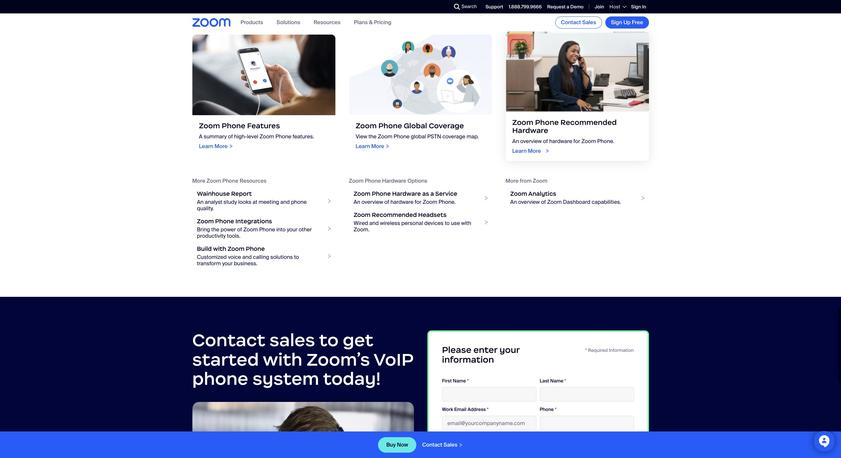 Task type: locate. For each thing, give the bounding box(es) containing it.
sign for sign in
[[632, 4, 642, 10]]

None text field
[[540, 387, 635, 402], [442, 445, 537, 458], [540, 387, 635, 402], [442, 445, 537, 458]]

zoom's
[[307, 349, 370, 371]]

1 vertical spatial hardware
[[382, 177, 407, 185]]

0 vertical spatial recommended
[[561, 118, 617, 127]]

2 horizontal spatial to
[[445, 220, 450, 227]]

contact sales
[[562, 19, 597, 26], [423, 442, 458, 449]]

overview
[[521, 138, 542, 145], [362, 199, 383, 206], [519, 199, 540, 206]]

personal
[[402, 220, 423, 227]]

enter
[[474, 345, 498, 356]]

&
[[369, 19, 373, 26]]

0 horizontal spatial phone.
[[439, 199, 456, 206]]

1 vertical spatial phone
[[192, 368, 249, 390]]

0 horizontal spatial recommended
[[372, 211, 417, 219]]

the right view at the top of the page
[[369, 133, 377, 140]]

solutions
[[271, 254, 293, 261]]

work
[[442, 407, 454, 413]]

to left "get"
[[319, 329, 339, 351]]

phone.
[[598, 138, 615, 145], [439, 199, 456, 206]]

2 horizontal spatial with
[[462, 220, 472, 227]]

2 vertical spatial hardware
[[393, 190, 421, 198]]

an inside zoom phone recommended hardware an overview of hardware for zoom phone. learn more
[[513, 138, 520, 145]]

phone inside zoom phone recommended hardware an overview of hardware for zoom phone. learn more
[[536, 118, 559, 127]]

more inside zoom phone features a summary of high-level zoom phone features. learn more
[[215, 143, 228, 150]]

2 vertical spatial your
[[500, 345, 520, 356]]

products button
[[241, 19, 263, 26]]

as
[[423, 190, 430, 198]]

more zoom phone resources
[[192, 177, 267, 185]]

1 vertical spatial a
[[431, 190, 434, 198]]

incoming phone call image
[[192, 35, 336, 115]]

a right as
[[431, 190, 434, 198]]

learn down a
[[199, 143, 214, 150]]

system
[[253, 368, 320, 390]]

1 name from the left
[[453, 378, 467, 384]]

zoom phone resources
[[192, 7, 332, 22]]

2 vertical spatial to
[[319, 329, 339, 351]]

your right into
[[287, 226, 298, 233]]

sign for sign up free
[[612, 19, 623, 26]]

of inside zoom phone recommended hardware an overview of hardware for zoom phone. learn more
[[544, 138, 549, 145]]

1 horizontal spatial sign
[[632, 4, 642, 10]]

other
[[299, 226, 312, 233]]

1 vertical spatial to
[[294, 254, 299, 261]]

name right last
[[551, 378, 564, 384]]

looks
[[238, 199, 252, 206]]

your inside please enter your information
[[500, 345, 520, 356]]

and inside "wainhouse report an analyst study looks at meeting and phone quality."
[[281, 199, 290, 206]]

1 horizontal spatial name
[[551, 378, 564, 384]]

solutions
[[277, 19, 301, 26]]

search image
[[454, 4, 460, 10], [454, 4, 460, 10]]

0 vertical spatial contact sales link
[[556, 16, 603, 29]]

and right wired
[[370, 220, 379, 227]]

wainhouse
[[197, 190, 230, 198]]

0 horizontal spatial the
[[212, 226, 220, 233]]

2 vertical spatial with
[[263, 349, 303, 371]]

0 vertical spatial hardware
[[513, 126, 549, 135]]

zoom phone features a summary of high-level zoom phone features. learn more
[[199, 121, 314, 150]]

search
[[462, 3, 477, 9]]

a left demo
[[567, 4, 570, 10]]

* down last name *
[[555, 407, 557, 413]]

0 horizontal spatial to
[[294, 254, 299, 261]]

sign in
[[632, 4, 647, 10]]

and right voice
[[243, 254, 252, 261]]

for
[[574, 138, 581, 145], [415, 199, 422, 206]]

0 vertical spatial sign
[[632, 4, 642, 10]]

use
[[451, 220, 460, 227]]

2 horizontal spatial your
[[500, 345, 520, 356]]

wired
[[354, 220, 368, 227]]

1.888.799.9666
[[509, 4, 542, 10]]

customized
[[197, 254, 227, 261]]

demo
[[571, 4, 584, 10]]

and inside zoom recommended headsets wired and wireless personal devices to use with zoom.
[[370, 220, 379, 227]]

2 horizontal spatial and
[[370, 220, 379, 227]]

coverage
[[443, 133, 466, 140]]

an
[[513, 138, 520, 145], [197, 199, 204, 206], [354, 199, 361, 206], [511, 199, 517, 206]]

1 vertical spatial contact sales link
[[417, 442, 464, 449]]

for inside zoom phone recommended hardware an overview of hardware for zoom phone. learn more
[[574, 138, 581, 145]]

hardware for options
[[382, 177, 407, 185]]

* right last
[[565, 378, 567, 384]]

contact
[[562, 19, 582, 26], [192, 329, 266, 351], [423, 442, 443, 449]]

to left use
[[445, 220, 450, 227]]

1 horizontal spatial contact sales
[[562, 19, 597, 26]]

0 vertical spatial your
[[287, 226, 298, 233]]

0 horizontal spatial hardware
[[391, 199, 414, 206]]

2 horizontal spatial contact
[[562, 19, 582, 26]]

0 vertical spatial phone
[[291, 199, 307, 206]]

0 vertical spatial sales
[[583, 19, 597, 26]]

1 horizontal spatial and
[[281, 199, 290, 206]]

2 horizontal spatial learn
[[513, 148, 527, 155]]

phone inside build with zoom phone customized voice and calling solutions to transform your business.
[[246, 245, 265, 253]]

2 name from the left
[[551, 378, 564, 384]]

sales
[[583, 19, 597, 26], [444, 442, 458, 449]]

first name *
[[442, 378, 469, 384]]

with inside zoom recommended headsets wired and wireless personal devices to use with zoom.
[[462, 220, 472, 227]]

overview inside the zoom analytics an overview of zoom dashboard capabilities.
[[519, 199, 540, 206]]

study
[[224, 199, 237, 206]]

0 horizontal spatial sign
[[612, 19, 623, 26]]

1 horizontal spatial the
[[369, 133, 377, 140]]

features.
[[293, 133, 314, 140]]

zoom phone recommended hardware an overview of hardware for zoom phone. learn more
[[513, 118, 617, 155]]

with inside contact sales to get started with zoom's voip phone system today!
[[263, 349, 303, 371]]

and inside build with zoom phone customized voice and calling solutions to transform your business.
[[243, 254, 252, 261]]

phone *
[[540, 407, 557, 413]]

0 horizontal spatial and
[[243, 254, 252, 261]]

None text field
[[442, 387, 537, 402], [540, 416, 635, 431], [540, 445, 635, 458], [442, 387, 537, 402], [540, 416, 635, 431], [540, 445, 635, 458]]

your
[[287, 226, 298, 233], [222, 260, 233, 267], [500, 345, 520, 356]]

1 vertical spatial contact
[[192, 329, 266, 351]]

features
[[247, 121, 280, 130]]

learn down view at the top of the page
[[356, 143, 370, 150]]

1 horizontal spatial hardware
[[550, 138, 573, 145]]

your left the business.
[[222, 260, 233, 267]]

learn
[[199, 143, 214, 150], [356, 143, 370, 150], [513, 148, 527, 155]]

2 vertical spatial contact
[[423, 442, 443, 449]]

to right "solutions"
[[294, 254, 299, 261]]

1 vertical spatial recommended
[[372, 211, 417, 219]]

request a demo
[[548, 4, 584, 10]]

1 horizontal spatial a
[[567, 4, 570, 10]]

0 horizontal spatial name
[[453, 378, 467, 384]]

phone. inside zoom phone recommended hardware an overview of hardware for zoom phone. learn more
[[598, 138, 615, 145]]

zoom phone hardware as a service an overview of hardware for zoom phone.
[[354, 190, 458, 206]]

0 horizontal spatial with
[[213, 245, 226, 253]]

0 horizontal spatial a
[[431, 190, 434, 198]]

view
[[356, 133, 368, 140]]

to inside zoom recommended headsets wired and wireless personal devices to use with zoom.
[[445, 220, 450, 227]]

quality.
[[197, 205, 214, 212]]

resources
[[270, 7, 332, 22], [314, 19, 341, 26], [240, 177, 267, 185]]

wainhouse report an analyst study looks at meeting and phone quality.
[[197, 190, 307, 212]]

of inside zoom phone integrations bring the power of zoom phone into your other productivity tools.
[[237, 226, 242, 233]]

phone inside zoom phone hardware as a service an overview of hardware for zoom phone.
[[372, 190, 391, 198]]

sign in link
[[632, 4, 647, 10]]

a
[[567, 4, 570, 10], [431, 190, 434, 198]]

0 horizontal spatial phone
[[192, 368, 249, 390]]

sign left up
[[612, 19, 623, 26]]

1 vertical spatial and
[[370, 220, 379, 227]]

1 vertical spatial phone.
[[439, 199, 456, 206]]

hardware inside zoom phone hardware as a service an overview of hardware for zoom phone.
[[393, 190, 421, 198]]

job title *
[[442, 436, 464, 442]]

1 vertical spatial contact sales
[[423, 442, 458, 449]]

information
[[442, 355, 495, 365]]

and right meeting on the left of the page
[[281, 199, 290, 206]]

0 vertical spatial to
[[445, 220, 450, 227]]

email
[[455, 407, 467, 413]]

contact sales to get started with zoom's voip phone system today!
[[192, 329, 414, 390]]

1 vertical spatial for
[[415, 199, 422, 206]]

2 vertical spatial and
[[243, 254, 252, 261]]

1 horizontal spatial phone.
[[598, 138, 615, 145]]

learn inside zoom phone features a summary of high-level zoom phone features. learn more
[[199, 143, 214, 150]]

1 vertical spatial the
[[212, 226, 220, 233]]

an inside zoom phone hardware as a service an overview of hardware for zoom phone.
[[354, 199, 361, 206]]

* right address
[[487, 407, 489, 413]]

1 horizontal spatial recommended
[[561, 118, 617, 127]]

None search field
[[430, 1, 456, 12]]

sign inside sign up free link
[[612, 19, 623, 26]]

1 vertical spatial sign
[[612, 19, 623, 26]]

0 horizontal spatial your
[[222, 260, 233, 267]]

*
[[586, 348, 588, 354], [468, 378, 469, 384], [565, 378, 567, 384], [487, 407, 489, 413], [555, 407, 557, 413], [463, 436, 464, 442]]

to inside contact sales to get started with zoom's voip phone system today!
[[319, 329, 339, 351]]

learn up from
[[513, 148, 527, 155]]

1 vertical spatial your
[[222, 260, 233, 267]]

1 horizontal spatial contact sales link
[[556, 16, 603, 29]]

1 horizontal spatial learn
[[356, 143, 370, 150]]

work email address *
[[442, 407, 489, 413]]

hardware for as
[[393, 190, 421, 198]]

0 vertical spatial hardware
[[550, 138, 573, 145]]

0 vertical spatial the
[[369, 133, 377, 140]]

1 horizontal spatial to
[[319, 329, 339, 351]]

woman talking on phone image
[[506, 31, 650, 112]]

wireless
[[380, 220, 401, 227]]

global coverage image
[[349, 35, 493, 115]]

0 horizontal spatial for
[[415, 199, 422, 206]]

recommended
[[561, 118, 617, 127], [372, 211, 417, 219]]

learn inside zoom phone recommended hardware an overview of hardware for zoom phone. learn more
[[513, 148, 527, 155]]

1 vertical spatial hardware
[[391, 199, 414, 206]]

request a demo link
[[548, 4, 584, 10]]

phone
[[291, 199, 307, 206], [192, 368, 249, 390]]

0 horizontal spatial contact sales
[[423, 442, 458, 449]]

1 horizontal spatial contact
[[423, 442, 443, 449]]

to
[[445, 220, 450, 227], [294, 254, 299, 261], [319, 329, 339, 351]]

the right bring
[[212, 226, 220, 233]]

coverage
[[429, 121, 464, 130]]

1 horizontal spatial with
[[263, 349, 303, 371]]

your right enter
[[500, 345, 520, 356]]

1 horizontal spatial your
[[287, 226, 298, 233]]

phone inside "wainhouse report an analyst study looks at meeting and phone quality."
[[291, 199, 307, 206]]

0 horizontal spatial learn
[[199, 143, 214, 150]]

0 vertical spatial and
[[281, 199, 290, 206]]

calling
[[253, 254, 269, 261]]

0 vertical spatial for
[[574, 138, 581, 145]]

recommended inside zoom phone recommended hardware an overview of hardware for zoom phone. learn more
[[561, 118, 617, 127]]

0 vertical spatial phone.
[[598, 138, 615, 145]]

zoom logo image
[[192, 18, 231, 27]]

1 horizontal spatial for
[[574, 138, 581, 145]]

phone. inside zoom phone hardware as a service an overview of hardware for zoom phone.
[[439, 199, 456, 206]]

0 vertical spatial with
[[462, 220, 472, 227]]

job
[[442, 436, 451, 442]]

name right first on the right bottom of the page
[[453, 378, 467, 384]]

0 horizontal spatial contact
[[192, 329, 266, 351]]

name for last
[[551, 378, 564, 384]]

sign left in
[[632, 4, 642, 10]]

1 vertical spatial with
[[213, 245, 226, 253]]

1 horizontal spatial phone
[[291, 199, 307, 206]]

1 vertical spatial sales
[[444, 442, 458, 449]]



Task type: vqa. For each thing, say whether or not it's contained in the screenshot.
your inside the Zoom Phone Integrations Bring the power of Zoom Phone into your other productivity tools.
yes



Task type: describe. For each thing, give the bounding box(es) containing it.
of inside zoom phone hardware as a service an overview of hardware for zoom phone.
[[385, 199, 390, 206]]

options
[[408, 177, 428, 185]]

meeting
[[259, 199, 279, 206]]

plans & pricing link
[[354, 19, 392, 26]]

* right title
[[463, 436, 464, 442]]

dashboard
[[564, 199, 591, 206]]

learn for hardware
[[513, 148, 527, 155]]

up
[[624, 19, 631, 26]]

into
[[277, 226, 286, 233]]

learn for a
[[199, 143, 214, 150]]

pricing
[[374, 19, 392, 26]]

summary
[[204, 133, 227, 140]]

zoom inside zoom recommended headsets wired and wireless personal devices to use with zoom.
[[354, 211, 371, 219]]

phone inside please enter your information element
[[540, 407, 554, 413]]

sign up free link
[[606, 16, 650, 29]]

name for first
[[453, 378, 467, 384]]

plans
[[354, 19, 368, 26]]

products
[[241, 19, 263, 26]]

more inside zoom phone global coverage view the zoom phone global pstn coverage map. learn more
[[372, 143, 385, 150]]

hardware inside zoom phone recommended hardware an overview of hardware for zoom phone. learn more
[[550, 138, 573, 145]]

capabilities.
[[592, 199, 622, 206]]

a
[[199, 133, 203, 140]]

zoom phone hardware options
[[349, 177, 428, 185]]

0 horizontal spatial sales
[[444, 442, 458, 449]]

0 vertical spatial contact
[[562, 19, 582, 26]]

host
[[610, 4, 621, 10]]

buy now
[[387, 441, 409, 449]]

analyst
[[205, 199, 223, 206]]

integrations
[[236, 218, 272, 225]]

sign up free
[[612, 19, 644, 26]]

support
[[486, 4, 504, 10]]

support link
[[486, 4, 504, 10]]

bring
[[197, 226, 210, 233]]

analytics
[[529, 190, 557, 198]]

business.
[[234, 260, 258, 267]]

0 vertical spatial a
[[567, 4, 570, 10]]

recommended inside zoom recommended headsets wired and wireless personal devices to use with zoom.
[[372, 211, 417, 219]]

zoom recommended headsets wired and wireless personal devices to use with zoom.
[[354, 211, 472, 233]]

last name *
[[540, 378, 567, 384]]

sales
[[270, 329, 315, 351]]

today!
[[323, 368, 381, 390]]

in
[[643, 4, 647, 10]]

* right first on the right bottom of the page
[[468, 378, 469, 384]]

power
[[221, 226, 236, 233]]

* required information
[[586, 348, 634, 354]]

more from zoom
[[506, 177, 548, 185]]

phone inside contact sales to get started with zoom's voip phone system today!
[[192, 368, 249, 390]]

devices
[[425, 220, 444, 227]]

request
[[548, 4, 566, 10]]

build with zoom phone customized voice and calling solutions to transform your business.
[[197, 245, 299, 267]]

an inside the zoom analytics an overview of zoom dashboard capabilities.
[[511, 199, 517, 206]]

voice
[[228, 254, 241, 261]]

pstn
[[428, 133, 442, 140]]

solutions button
[[277, 19, 301, 26]]

1.888.799.9666 link
[[509, 4, 542, 10]]

buy
[[387, 441, 396, 449]]

started
[[192, 349, 259, 371]]

an inside "wainhouse report an analyst study looks at meeting and phone quality."
[[197, 199, 204, 206]]

of inside zoom phone features a summary of high-level zoom phone features. learn more
[[228, 133, 233, 140]]

title
[[452, 436, 461, 442]]

free
[[632, 19, 644, 26]]

map.
[[467, 133, 479, 140]]

level
[[247, 133, 259, 140]]

report
[[231, 190, 252, 198]]

please
[[442, 345, 472, 356]]

transform
[[197, 260, 221, 267]]

get
[[343, 329, 374, 351]]

zoom phone global coverage view the zoom phone global pstn coverage map. learn more
[[356, 121, 479, 150]]

of inside the zoom analytics an overview of zoom dashboard capabilities.
[[542, 199, 547, 206]]

join link
[[595, 4, 605, 10]]

0 horizontal spatial contact sales link
[[417, 442, 464, 449]]

* left "required"
[[586, 348, 588, 354]]

required
[[589, 348, 608, 354]]

zoom phone integrations bring the power of zoom phone into your other productivity tools.
[[197, 218, 312, 240]]

high-
[[234, 133, 247, 140]]

email@yourcompanyname.com text field
[[442, 416, 537, 431]]

buy now link
[[378, 437, 417, 453]]

voip
[[374, 349, 414, 371]]

service
[[436, 190, 458, 198]]

please enter your information element
[[428, 331, 650, 458]]

zoom inside build with zoom phone customized voice and calling solutions to transform your business.
[[228, 245, 245, 253]]

the inside zoom phone integrations bring the power of zoom phone into your other productivity tools.
[[212, 226, 220, 233]]

plans & pricing
[[354, 19, 392, 26]]

productivity
[[197, 233, 226, 240]]

overview inside zoom phone hardware as a service an overview of hardware for zoom phone.
[[362, 199, 383, 206]]

join
[[595, 4, 605, 10]]

1 horizontal spatial sales
[[583, 19, 597, 26]]

information
[[610, 348, 634, 354]]

hardware inside zoom phone recommended hardware an overview of hardware for zoom phone. learn more
[[513, 126, 549, 135]]

headsets
[[419, 211, 447, 219]]

global
[[411, 133, 426, 140]]

last
[[540, 378, 550, 384]]

a inside zoom phone hardware as a service an overview of hardware for zoom phone.
[[431, 190, 434, 198]]

host button
[[610, 4, 626, 10]]

now
[[397, 441, 409, 449]]

hardware inside zoom phone hardware as a service an overview of hardware for zoom phone.
[[391, 199, 414, 206]]

address
[[468, 407, 486, 413]]

overview inside zoom phone recommended hardware an overview of hardware for zoom phone. learn more
[[521, 138, 542, 145]]

for inside zoom phone hardware as a service an overview of hardware for zoom phone.
[[415, 199, 422, 206]]

the inside zoom phone global coverage view the zoom phone global pstn coverage map. learn more
[[369, 133, 377, 140]]

first
[[442, 378, 452, 384]]

to inside build with zoom phone customized voice and calling solutions to transform your business.
[[294, 254, 299, 261]]

build
[[197, 245, 212, 253]]

please enter your information
[[442, 345, 520, 365]]

resources button
[[314, 19, 341, 26]]

your inside zoom phone integrations bring the power of zoom phone into your other productivity tools.
[[287, 226, 298, 233]]

contact inside contact sales to get started with zoom's voip phone system today!
[[192, 329, 266, 351]]

more inside zoom phone recommended hardware an overview of hardware for zoom phone. learn more
[[528, 148, 542, 155]]

with inside build with zoom phone customized voice and calling solutions to transform your business.
[[213, 245, 226, 253]]

your inside build with zoom phone customized voice and calling solutions to transform your business.
[[222, 260, 233, 267]]

tools.
[[227, 233, 241, 240]]

0 vertical spatial contact sales
[[562, 19, 597, 26]]

learn inside zoom phone global coverage view the zoom phone global pstn coverage map. learn more
[[356, 143, 370, 150]]



